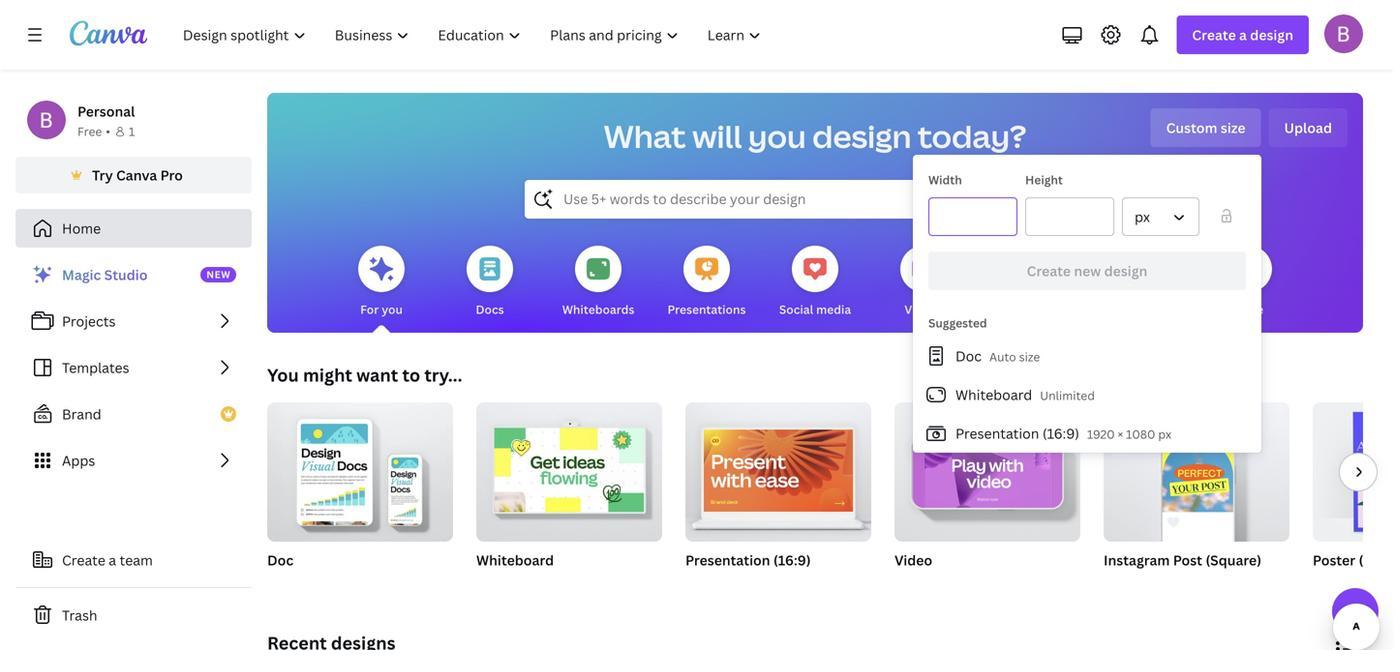 Task type: locate. For each thing, give the bounding box(es) containing it.
× left 2
[[1383, 551, 1389, 570]]

might
[[303, 364, 352, 387]]

size
[[1221, 119, 1246, 137], [1019, 349, 1040, 365]]

1 horizontal spatial you
[[748, 115, 806, 157]]

what
[[604, 115, 686, 157]]

0 horizontal spatial (16:9)
[[774, 551, 811, 570]]

group for whiteboard
[[476, 395, 662, 542]]

1 horizontal spatial design
[[1105, 262, 1148, 280]]

templates
[[62, 359, 129, 377]]

0 horizontal spatial list
[[15, 256, 252, 480]]

whiteboard group
[[476, 395, 662, 595]]

create a design button
[[1177, 15, 1309, 54]]

magic studio
[[62, 266, 148, 284]]

1 horizontal spatial create
[[1027, 262, 1071, 280]]

whiteboard unlimited
[[956, 386, 1095, 404]]

for you button
[[358, 232, 405, 333]]

you right for
[[382, 302, 403, 318]]

bob builder image
[[1325, 14, 1363, 53]]

× right 1920
[[1118, 427, 1124, 443]]

(16:9)
[[1043, 425, 1080, 443], [774, 551, 811, 570]]

group for instagram post (square)
[[1104, 395, 1290, 542]]

2 horizontal spatial design
[[1250, 26, 1294, 44]]

brand link
[[15, 395, 252, 434]]

you right the will
[[748, 115, 806, 157]]

create
[[1192, 26, 1236, 44], [1027, 262, 1071, 280], [62, 551, 105, 570]]

2
[[1393, 551, 1394, 570]]

list
[[15, 256, 252, 480], [913, 337, 1262, 453]]

0 horizontal spatial a
[[109, 551, 116, 570]]

for you
[[360, 302, 403, 318]]

1 horizontal spatial ×
[[1329, 577, 1335, 593]]

new
[[206, 268, 231, 281]]

size right auto
[[1019, 349, 1040, 365]]

(16:9) inside presentation (16:9) group
[[774, 551, 811, 570]]

px right 1080 in the right bottom of the page
[[1159, 427, 1172, 443]]

0 horizontal spatial create
[[62, 551, 105, 570]]

whiteboards
[[562, 302, 635, 318]]

px inside presentation (16:9) 1920 × 1080 px
[[1159, 427, 1172, 443]]

0 vertical spatial px
[[1135, 208, 1150, 226]]

18
[[1313, 577, 1326, 593]]

Height number field
[[1038, 199, 1102, 235]]

create inside 'button'
[[62, 551, 105, 570]]

0 horizontal spatial design
[[813, 115, 912, 157]]

0 vertical spatial create
[[1192, 26, 1236, 44]]

a
[[1240, 26, 1247, 44], [109, 551, 116, 570]]

create a team
[[62, 551, 153, 570]]

0 vertical spatial doc
[[956, 347, 982, 366]]

?
[[1350, 598, 1361, 626]]

home link
[[15, 209, 252, 248]]

•
[[106, 123, 110, 139]]

1 vertical spatial doc
[[267, 551, 294, 570]]

Width number field
[[941, 199, 1005, 235]]

create left 'new'
[[1027, 262, 1071, 280]]

try canva pro
[[92, 166, 183, 184]]

presentation inside presentation (16:9) group
[[686, 551, 770, 570]]

1 horizontal spatial whiteboard
[[956, 386, 1033, 404]]

size right custom
[[1221, 119, 1246, 137]]

px
[[1135, 208, 1150, 226], [1159, 427, 1172, 443]]

1 vertical spatial you
[[382, 302, 403, 318]]

1 horizontal spatial px
[[1159, 427, 1172, 443]]

1 horizontal spatial presentation
[[956, 425, 1040, 443]]

1 vertical spatial px
[[1159, 427, 1172, 443]]

0 vertical spatial design
[[1250, 26, 1294, 44]]

0 horizontal spatial doc
[[267, 551, 294, 570]]

projects link
[[15, 302, 252, 341]]

1 vertical spatial (16:9)
[[774, 551, 811, 570]]

personal
[[77, 102, 135, 121]]

0 vertical spatial ×
[[1118, 427, 1124, 443]]

instagram
[[1104, 551, 1170, 570]]

0 vertical spatial presentation
[[956, 425, 1040, 443]]

0 horizontal spatial ×
[[1118, 427, 1124, 443]]

studio
[[104, 266, 148, 284]]

design right 'new'
[[1105, 262, 1148, 280]]

1 horizontal spatial size
[[1221, 119, 1246, 137]]

px right height number field
[[1135, 208, 1150, 226]]

create a team button
[[15, 541, 252, 580]]

want
[[357, 364, 398, 387]]

width
[[929, 172, 962, 188]]

2 horizontal spatial create
[[1192, 26, 1236, 44]]

design inside dropdown button
[[1250, 26, 1294, 44]]

social
[[779, 302, 814, 318]]

doc
[[956, 347, 982, 366], [267, 551, 294, 570]]

presentation (16:9)
[[686, 551, 811, 570]]

1 vertical spatial a
[[109, 551, 116, 570]]

size inside doc auto size
[[1019, 349, 1040, 365]]

1 vertical spatial whiteboard
[[476, 551, 554, 570]]

design up search 'search field'
[[813, 115, 912, 157]]

1920
[[1087, 427, 1115, 443]]

0 horizontal spatial px
[[1135, 208, 1150, 226]]

0 horizontal spatial whiteboard
[[476, 551, 554, 570]]

create for create a team
[[62, 551, 105, 570]]

new
[[1074, 262, 1101, 280]]

design inside button
[[1105, 262, 1148, 280]]

doc inside group
[[267, 551, 294, 570]]

1 vertical spatial size
[[1019, 349, 1040, 365]]

try...
[[425, 364, 462, 387]]

you
[[748, 115, 806, 157], [382, 302, 403, 318]]

whiteboard inside "group"
[[476, 551, 554, 570]]

× inside presentation (16:9) 1920 × 1080 px
[[1118, 427, 1124, 443]]

instagram post (square) group
[[1104, 395, 1290, 595]]

1 vertical spatial create
[[1027, 262, 1071, 280]]

a inside 'button'
[[109, 551, 116, 570]]

0 horizontal spatial you
[[382, 302, 403, 318]]

1 horizontal spatial (16:9)
[[1043, 425, 1080, 443]]

create inside dropdown button
[[1192, 26, 1236, 44]]

×
[[1118, 427, 1124, 443], [1383, 551, 1389, 570], [1329, 577, 1335, 593]]

create a design
[[1192, 26, 1294, 44]]

create up custom size
[[1192, 26, 1236, 44]]

pro
[[160, 166, 183, 184]]

docs
[[476, 302, 504, 318]]

None search field
[[525, 180, 1106, 219]]

2 vertical spatial ×
[[1329, 577, 1335, 593]]

create inside button
[[1027, 262, 1071, 280]]

whiteboard
[[956, 386, 1033, 404], [476, 551, 554, 570]]

design
[[1250, 26, 1294, 44], [813, 115, 912, 157], [1105, 262, 1148, 280]]

1 vertical spatial presentation
[[686, 551, 770, 570]]

1 vertical spatial ×
[[1383, 551, 1389, 570]]

group
[[267, 395, 453, 542], [476, 395, 662, 542], [686, 395, 872, 542], [1104, 395, 1290, 542], [895, 403, 1081, 542], [1313, 403, 1394, 542]]

doc for doc
[[267, 551, 294, 570]]

2 vertical spatial create
[[62, 551, 105, 570]]

0 vertical spatial a
[[1240, 26, 1247, 44]]

whiteboard for whiteboard
[[476, 551, 554, 570]]

a for team
[[109, 551, 116, 570]]

brand
[[62, 405, 101, 424]]

presentation
[[956, 425, 1040, 443], [686, 551, 770, 570]]

create left team
[[62, 551, 105, 570]]

a for design
[[1240, 26, 1247, 44]]

to
[[402, 364, 420, 387]]

social media
[[779, 302, 851, 318]]

2 vertical spatial design
[[1105, 262, 1148, 280]]

× right 18
[[1329, 577, 1335, 593]]

1 horizontal spatial a
[[1240, 26, 1247, 44]]

auto
[[990, 349, 1017, 365]]

0 vertical spatial (16:9)
[[1043, 425, 1080, 443]]

trash
[[62, 607, 97, 625]]

1 horizontal spatial list
[[913, 337, 1262, 453]]

0 vertical spatial size
[[1221, 119, 1246, 137]]

doc group
[[267, 395, 453, 595]]

list containing doc
[[913, 337, 1262, 453]]

1 horizontal spatial doc
[[956, 347, 982, 366]]

canva
[[116, 166, 157, 184]]

0 vertical spatial whiteboard
[[956, 386, 1033, 404]]

poster (18 × 24 in portrait) group
[[1313, 403, 1394, 595]]

0 horizontal spatial size
[[1019, 349, 1040, 365]]

0 horizontal spatial presentation
[[686, 551, 770, 570]]

design left bob builder icon
[[1250, 26, 1294, 44]]

a inside dropdown button
[[1240, 26, 1247, 44]]

presentation (16:9) group
[[686, 395, 872, 595]]



Task type: describe. For each thing, give the bounding box(es) containing it.
trash link
[[15, 597, 252, 635]]

free
[[77, 123, 102, 139]]

you inside button
[[382, 302, 403, 318]]

? button
[[1332, 589, 1379, 635]]

magic
[[62, 266, 101, 284]]

post
[[1173, 551, 1203, 570]]

custom
[[1167, 119, 1218, 137]]

video group
[[895, 403, 1081, 595]]

doc for doc auto size
[[956, 347, 982, 366]]

apps link
[[15, 442, 252, 480]]

free •
[[77, 123, 110, 139]]

(square)
[[1206, 551, 1262, 570]]

apps
[[62, 452, 95, 470]]

unlimited
[[1040, 388, 1095, 404]]

(16:9) for presentation (16:9) 1920 × 1080 px
[[1043, 425, 1080, 443]]

projects
[[62, 312, 116, 331]]

1 vertical spatial design
[[813, 115, 912, 157]]

presentation for presentation (16:9)
[[686, 551, 770, 570]]

presentation for presentation (16:9) 1920 × 1080 px
[[956, 425, 1040, 443]]

whiteboard for whiteboard unlimited
[[956, 386, 1033, 404]]

will
[[692, 115, 742, 157]]

1
[[129, 123, 135, 139]]

in
[[1354, 577, 1364, 593]]

2 horizontal spatial ×
[[1383, 551, 1389, 570]]

design for create a design
[[1250, 26, 1294, 44]]

0 vertical spatial you
[[748, 115, 806, 157]]

px inside button
[[1135, 208, 1150, 226]]

upload button
[[1269, 108, 1348, 147]]

try
[[92, 166, 113, 184]]

poster
[[1313, 551, 1356, 570]]

create for create a design
[[1192, 26, 1236, 44]]

height
[[1026, 172, 1063, 188]]

instagram post (square)
[[1104, 551, 1262, 570]]

(16:9) for presentation (16:9)
[[774, 551, 811, 570]]

today?
[[918, 115, 1027, 157]]

suggested
[[929, 315, 987, 331]]

upload
[[1285, 119, 1332, 137]]

docs button
[[467, 232, 513, 333]]

custom size
[[1167, 119, 1246, 137]]

24
[[1338, 577, 1351, 593]]

doc auto size
[[956, 347, 1040, 366]]

design for create new design
[[1105, 262, 1148, 280]]

whiteboards button
[[562, 232, 635, 333]]

presentation (16:9) 1920 × 1080 px
[[956, 425, 1172, 443]]

top level navigation element
[[170, 15, 778, 54]]

presentations button
[[668, 232, 746, 333]]

create new design button
[[929, 252, 1246, 291]]

you might want to try...
[[267, 364, 462, 387]]

Units: px button
[[1122, 198, 1200, 236]]

list containing magic studio
[[15, 256, 252, 480]]

1080
[[1126, 427, 1156, 443]]

more
[[1235, 302, 1264, 318]]

(18
[[1359, 551, 1379, 570]]

more button
[[1226, 232, 1272, 333]]

group for video
[[895, 403, 1081, 542]]

size inside dropdown button
[[1221, 119, 1246, 137]]

for
[[360, 302, 379, 318]]

custom size button
[[1151, 108, 1261, 147]]

what will you design today?
[[604, 115, 1027, 157]]

video
[[895, 551, 933, 570]]

Search search field
[[564, 181, 1067, 218]]

try canva pro button
[[15, 157, 252, 194]]

media
[[816, 302, 851, 318]]

group for doc
[[267, 395, 453, 542]]

videos
[[905, 302, 943, 318]]

social media button
[[779, 232, 851, 333]]

group for presentation (16:9)
[[686, 395, 872, 542]]

poster (18 × 2 18 × 24 in
[[1313, 551, 1394, 593]]

videos button
[[901, 232, 947, 333]]

create new design
[[1027, 262, 1148, 280]]

team
[[120, 551, 153, 570]]

create for create new design
[[1027, 262, 1071, 280]]

you
[[267, 364, 299, 387]]

presentations
[[668, 302, 746, 318]]

home
[[62, 219, 101, 238]]

templates link
[[15, 349, 252, 387]]



Task type: vqa. For each thing, say whether or not it's contained in the screenshot.


